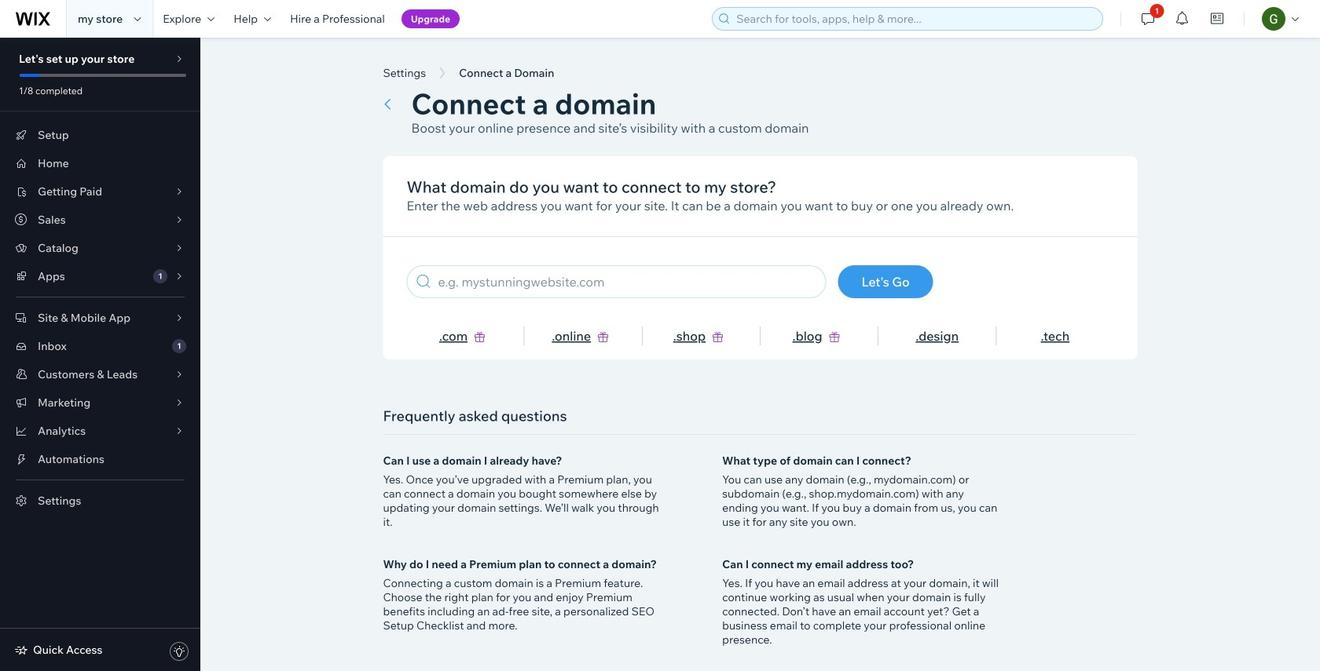 Task type: describe. For each thing, give the bounding box(es) containing it.
sidebar element
[[0, 38, 200, 672]]



Task type: locate. For each thing, give the bounding box(es) containing it.
e.g. mystunningwebsite.com field
[[433, 266, 819, 298]]

Search for tools, apps, help & more... field
[[732, 8, 1098, 30]]



Task type: vqa. For each thing, say whether or not it's contained in the screenshot.
E.G. Mystunningwebsite.Com "field"
yes



